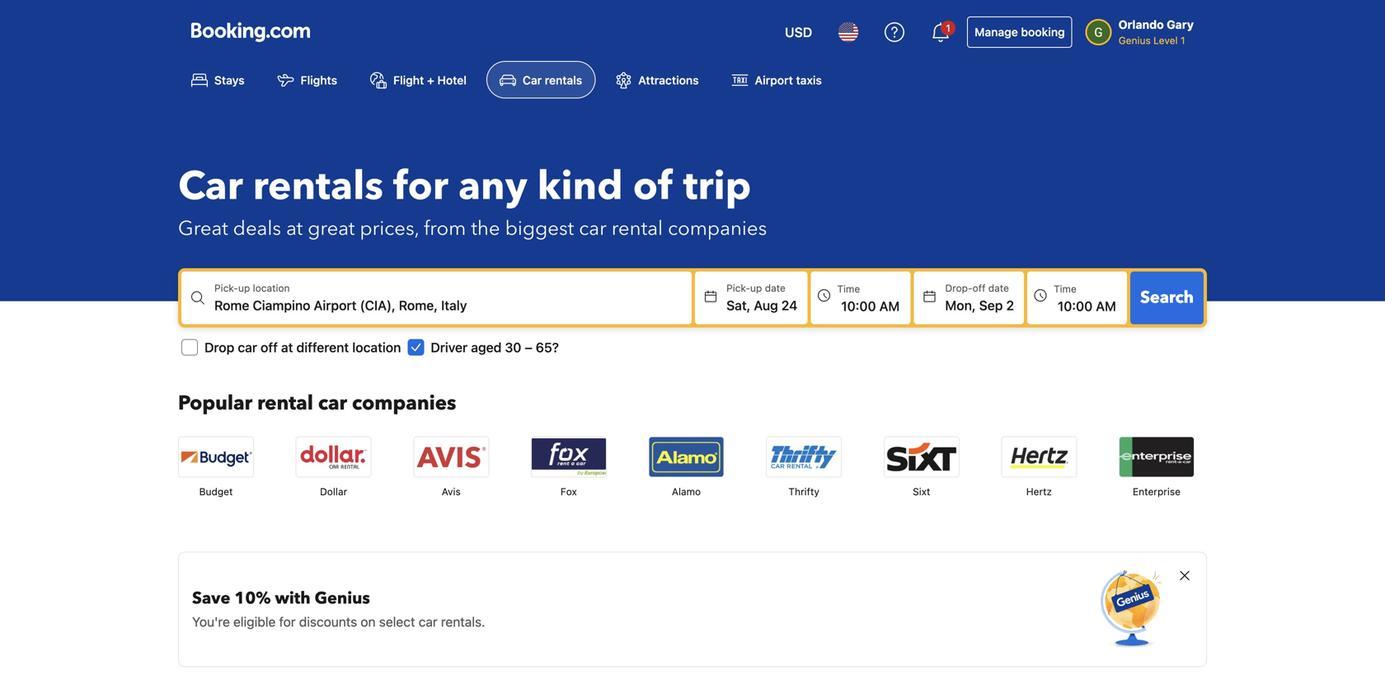 Task type: vqa. For each thing, say whether or not it's contained in the screenshot.
Airport taxis link
yes



Task type: locate. For each thing, give the bounding box(es) containing it.
enterprise logo image
[[1120, 437, 1194, 477]]

orlando gary genius level 1
[[1119, 18, 1194, 46]]

flights link
[[264, 61, 350, 98]]

car rentals
[[523, 73, 582, 87]]

0 vertical spatial companies
[[668, 215, 767, 242]]

car down kind
[[579, 215, 607, 242]]

date inside 'drop-off date mon, sep 2'
[[989, 282, 1009, 294]]

1 down gary
[[1181, 35, 1185, 46]]

up for pick-up date sat, aug 24
[[750, 282, 762, 294]]

date up the aug
[[765, 282, 786, 294]]

1 inside the 1 button
[[946, 22, 951, 34]]

1 pick- from the left
[[214, 282, 238, 294]]

0 horizontal spatial for
[[279, 614, 296, 630]]

usd button
[[775, 12, 822, 52]]

pick- for pick-up date sat, aug 24
[[727, 282, 750, 294]]

1 vertical spatial 1
[[1181, 35, 1185, 46]]

companies down trip
[[668, 215, 767, 242]]

thrifty
[[789, 486, 819, 497]]

popular rental car companies
[[178, 390, 456, 417]]

airport taxis
[[755, 73, 822, 87]]

0 horizontal spatial car
[[178, 159, 243, 213]]

car
[[523, 73, 542, 87], [178, 159, 243, 213]]

at
[[286, 215, 303, 242], [281, 340, 293, 355]]

2 up from the left
[[750, 282, 762, 294]]

1 horizontal spatial genius
[[1119, 35, 1151, 46]]

car rentals for any kind of trip great deals at great prices, from the biggest car rental companies
[[178, 159, 767, 242]]

date for aug
[[765, 282, 786, 294]]

date up sep
[[989, 282, 1009, 294]]

up inside pick-up date sat, aug 24
[[750, 282, 762, 294]]

search
[[1140, 286, 1194, 309]]

any
[[458, 159, 528, 213]]

rentals
[[545, 73, 582, 87], [253, 159, 383, 213]]

rental
[[612, 215, 663, 242], [257, 390, 313, 417]]

1 horizontal spatial 1
[[1181, 35, 1185, 46]]

from
[[424, 215, 466, 242]]

0 vertical spatial car
[[523, 73, 542, 87]]

genius down "orlando"
[[1119, 35, 1151, 46]]

1 horizontal spatial off
[[973, 282, 986, 294]]

for up from
[[393, 159, 448, 213]]

attractions link
[[602, 61, 712, 98]]

1 vertical spatial for
[[279, 614, 296, 630]]

0 horizontal spatial date
[[765, 282, 786, 294]]

flight + hotel link
[[357, 61, 480, 98]]

for down with
[[279, 614, 296, 630]]

0 horizontal spatial companies
[[352, 390, 456, 417]]

car
[[579, 215, 607, 242], [238, 340, 257, 355], [318, 390, 347, 417], [419, 614, 438, 630]]

1 horizontal spatial car
[[523, 73, 542, 87]]

rentals for car rentals for any kind of trip great deals at great prices, from the biggest car rental companies
[[253, 159, 383, 213]]

1 horizontal spatial date
[[989, 282, 1009, 294]]

1 horizontal spatial for
[[393, 159, 448, 213]]

budget
[[199, 486, 233, 497]]

1 date from the left
[[765, 282, 786, 294]]

0 horizontal spatial off
[[261, 340, 278, 355]]

for
[[393, 159, 448, 213], [279, 614, 296, 630]]

1 inside orlando gary genius level 1
[[1181, 35, 1185, 46]]

genius inside save 10% with genius you're eligible for discounts on select car rentals.
[[315, 587, 370, 610]]

genius up the "discounts"
[[315, 587, 370, 610]]

location down deals
[[253, 282, 290, 294]]

booking
[[1021, 25, 1065, 39]]

1 horizontal spatial rental
[[612, 215, 663, 242]]

location
[[253, 282, 290, 294], [352, 340, 401, 355]]

drop-
[[945, 282, 973, 294]]

date inside pick-up date sat, aug 24
[[765, 282, 786, 294]]

drop-off date mon, sep 2
[[945, 282, 1014, 313]]

hertz logo image
[[1002, 437, 1076, 477]]

car inside the car rentals for any kind of trip great deals at great prices, from the biggest car rental companies
[[579, 215, 607, 242]]

+
[[427, 73, 434, 87]]

0 horizontal spatial location
[[253, 282, 290, 294]]

at left the great
[[286, 215, 303, 242]]

companies up avis logo
[[352, 390, 456, 417]]

manage booking
[[975, 25, 1065, 39]]

manage booking link
[[967, 16, 1073, 48]]

of
[[633, 159, 673, 213]]

off right drop
[[261, 340, 278, 355]]

car up great
[[178, 159, 243, 213]]

car right hotel
[[523, 73, 542, 87]]

0 vertical spatial at
[[286, 215, 303, 242]]

location right different
[[352, 340, 401, 355]]

up up the aug
[[750, 282, 762, 294]]

1 vertical spatial rentals
[[253, 159, 383, 213]]

on
[[361, 614, 376, 630]]

rentals inside the car rentals for any kind of trip great deals at great prices, from the biggest car rental companies
[[253, 159, 383, 213]]

pick-
[[214, 282, 238, 294], [727, 282, 750, 294]]

0 horizontal spatial rentals
[[253, 159, 383, 213]]

2
[[1006, 297, 1014, 313]]

you're
[[192, 614, 230, 630]]

driver aged 30 – 65?
[[431, 340, 559, 355]]

0 horizontal spatial up
[[238, 282, 250, 294]]

1 vertical spatial rental
[[257, 390, 313, 417]]

2 date from the left
[[989, 282, 1009, 294]]

2 pick- from the left
[[727, 282, 750, 294]]

1 vertical spatial location
[[352, 340, 401, 355]]

10%
[[235, 587, 271, 610]]

different
[[296, 340, 349, 355]]

genius inside orlando gary genius level 1
[[1119, 35, 1151, 46]]

0 vertical spatial location
[[253, 282, 290, 294]]

trip
[[683, 159, 751, 213]]

0 horizontal spatial 1
[[946, 22, 951, 34]]

pick- up sat,
[[727, 282, 750, 294]]

1 vertical spatial car
[[178, 159, 243, 213]]

save 10% with genius you're eligible for discounts on select car rentals.
[[192, 587, 485, 630]]

65?
[[536, 340, 559, 355]]

1 horizontal spatial up
[[750, 282, 762, 294]]

1 horizontal spatial rentals
[[545, 73, 582, 87]]

1 up from the left
[[238, 282, 250, 294]]

0 vertical spatial off
[[973, 282, 986, 294]]

car inside the car rentals for any kind of trip great deals at great prices, from the biggest car rental companies
[[178, 159, 243, 213]]

0 vertical spatial genius
[[1119, 35, 1151, 46]]

0 vertical spatial rentals
[[545, 73, 582, 87]]

0 horizontal spatial rental
[[257, 390, 313, 417]]

1 horizontal spatial location
[[352, 340, 401, 355]]

companies
[[668, 215, 767, 242], [352, 390, 456, 417]]

avis
[[442, 486, 461, 497]]

car right select
[[419, 614, 438, 630]]

sixt
[[913, 486, 930, 497]]

1 vertical spatial off
[[261, 340, 278, 355]]

at inside the car rentals for any kind of trip great deals at great prices, from the biggest car rental companies
[[286, 215, 303, 242]]

at left different
[[281, 340, 293, 355]]

1 horizontal spatial pick-
[[727, 282, 750, 294]]

0 vertical spatial rental
[[612, 215, 663, 242]]

drop
[[204, 340, 234, 355]]

0 vertical spatial for
[[393, 159, 448, 213]]

off
[[973, 282, 986, 294], [261, 340, 278, 355]]

usd
[[785, 24, 812, 40]]

30
[[505, 340, 521, 355]]

up down deals
[[238, 282, 250, 294]]

1
[[946, 22, 951, 34], [1181, 35, 1185, 46]]

1 vertical spatial genius
[[315, 587, 370, 610]]

0 horizontal spatial pick-
[[214, 282, 238, 294]]

0 vertical spatial 1
[[946, 22, 951, 34]]

pick- up drop
[[214, 282, 238, 294]]

date
[[765, 282, 786, 294], [989, 282, 1009, 294]]

1 horizontal spatial companies
[[668, 215, 767, 242]]

rentals inside the car rentals link
[[545, 73, 582, 87]]

alamo
[[672, 486, 701, 497]]

driver
[[431, 340, 468, 355]]

biggest
[[505, 215, 574, 242]]

with
[[275, 587, 311, 610]]

rental down drop car off at different location
[[257, 390, 313, 417]]

deals
[[233, 215, 281, 242]]

rental down of at the left top of the page
[[612, 215, 663, 242]]

off up sep
[[973, 282, 986, 294]]

Pick-up location field
[[214, 295, 692, 315]]

pick- inside pick-up date sat, aug 24
[[727, 282, 750, 294]]

–
[[525, 340, 532, 355]]

genius
[[1119, 35, 1151, 46], [315, 587, 370, 610]]

up
[[238, 282, 250, 294], [750, 282, 762, 294]]

sixt logo image
[[885, 437, 959, 477]]

avis logo image
[[414, 437, 488, 477]]

0 horizontal spatial genius
[[315, 587, 370, 610]]

stays link
[[178, 61, 258, 98]]

1 left "manage"
[[946, 22, 951, 34]]



Task type: describe. For each thing, give the bounding box(es) containing it.
drop car off at different location
[[204, 340, 401, 355]]

fox
[[561, 486, 577, 497]]

up for pick-up location
[[238, 282, 250, 294]]

hertz
[[1026, 486, 1052, 497]]

save
[[192, 587, 230, 610]]

popular
[[178, 390, 252, 417]]

gary
[[1167, 18, 1194, 31]]

fox logo image
[[532, 437, 606, 477]]

car up dollar logo
[[318, 390, 347, 417]]

alamo logo image
[[649, 437, 724, 477]]

airport
[[755, 73, 793, 87]]

pick-up date sat, aug 24
[[727, 282, 798, 313]]

1 button
[[921, 12, 961, 52]]

sat,
[[727, 297, 751, 313]]

great
[[308, 215, 355, 242]]

companies inside the car rentals for any kind of trip great deals at great prices, from the biggest car rental companies
[[668, 215, 767, 242]]

car inside save 10% with genius you're eligible for discounts on select car rentals.
[[419, 614, 438, 630]]

airport taxis link
[[719, 61, 835, 98]]

level
[[1154, 35, 1178, 46]]

attractions
[[638, 73, 699, 87]]

date for sep
[[989, 282, 1009, 294]]

1 vertical spatial at
[[281, 340, 293, 355]]

manage
[[975, 25, 1018, 39]]

prices,
[[360, 215, 419, 242]]

budget logo image
[[179, 437, 253, 477]]

flight
[[393, 73, 424, 87]]

aged
[[471, 340, 502, 355]]

rentals.
[[441, 614, 485, 630]]

rentals for car rentals
[[545, 73, 582, 87]]

kind
[[537, 159, 623, 213]]

pick- for pick-up location
[[214, 282, 238, 294]]

1 vertical spatial companies
[[352, 390, 456, 417]]

car right drop
[[238, 340, 257, 355]]

for inside save 10% with genius you're eligible for discounts on select car rentals.
[[279, 614, 296, 630]]

booking.com online hotel reservations image
[[191, 22, 310, 42]]

flight + hotel
[[393, 73, 467, 87]]

eligible
[[233, 614, 276, 630]]

orlando
[[1119, 18, 1164, 31]]

sep
[[979, 297, 1003, 313]]

thrifty logo image
[[767, 437, 841, 477]]

off inside 'drop-off date mon, sep 2'
[[973, 282, 986, 294]]

aug
[[754, 297, 778, 313]]

dollar logo image
[[297, 437, 371, 477]]

pick-up location
[[214, 282, 290, 294]]

car for car rentals for any kind of trip great deals at great prices, from the biggest car rental companies
[[178, 159, 243, 213]]

for inside the car rentals for any kind of trip great deals at great prices, from the biggest car rental companies
[[393, 159, 448, 213]]

car rentals link
[[486, 61, 596, 98]]

dollar
[[320, 486, 347, 497]]

flights
[[301, 73, 337, 87]]

the
[[471, 215, 500, 242]]

taxis
[[796, 73, 822, 87]]

stays
[[214, 73, 245, 87]]

24
[[782, 297, 798, 313]]

discounts
[[299, 614, 357, 630]]

search button
[[1131, 272, 1204, 324]]

hotel
[[437, 73, 467, 87]]

great
[[178, 215, 228, 242]]

enterprise
[[1133, 486, 1181, 497]]

car for car rentals
[[523, 73, 542, 87]]

rental inside the car rentals for any kind of trip great deals at great prices, from the biggest car rental companies
[[612, 215, 663, 242]]

select
[[379, 614, 415, 630]]

mon,
[[945, 297, 976, 313]]



